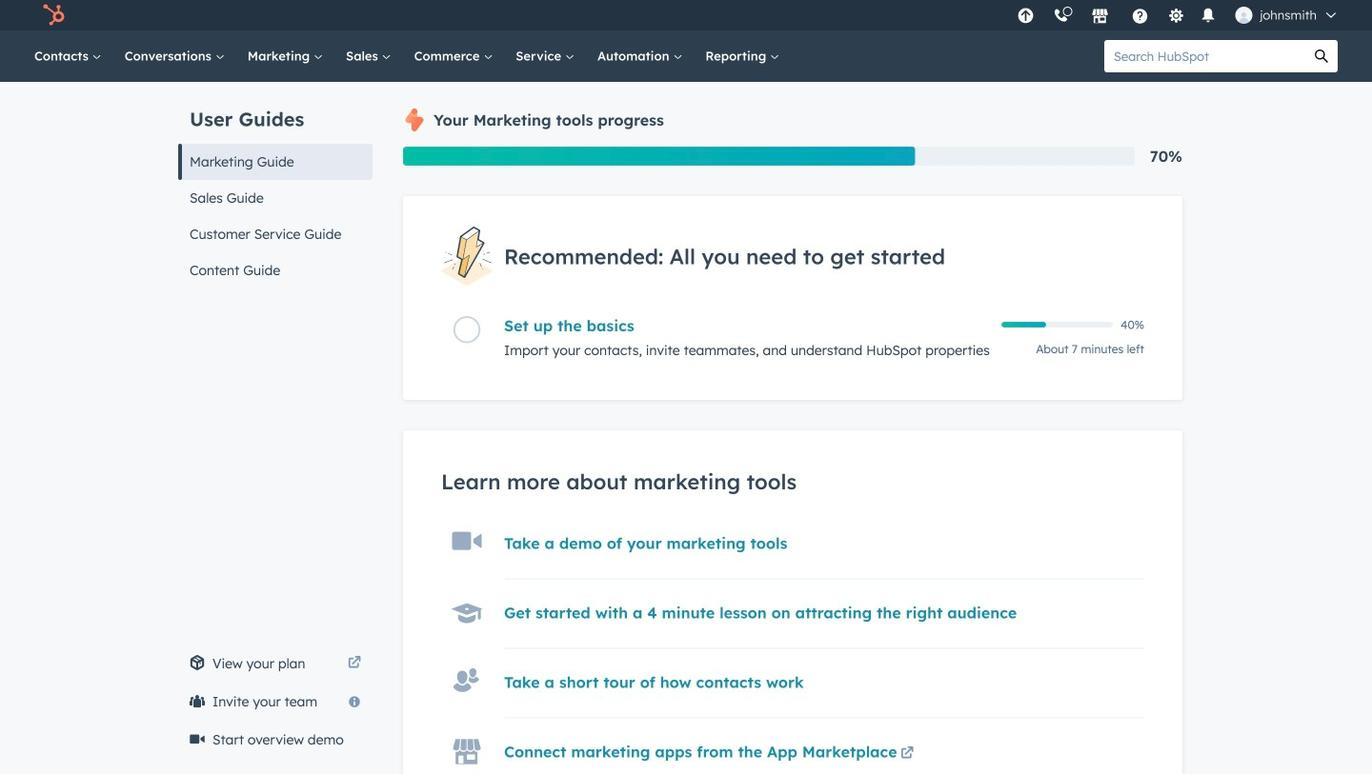 Task type: describe. For each thing, give the bounding box(es) containing it.
[object object] complete progress bar
[[1001, 322, 1046, 328]]

user guides element
[[178, 82, 373, 289]]

john smith image
[[1235, 7, 1252, 24]]

Search HubSpot search field
[[1104, 40, 1305, 72]]



Task type: vqa. For each thing, say whether or not it's contained in the screenshot.
press to sort. element for Phone Number Press to sort. image
no



Task type: locate. For each thing, give the bounding box(es) containing it.
menu
[[1007, 0, 1349, 30]]

progress bar
[[403, 147, 915, 166]]

marketplaces image
[[1091, 9, 1108, 26]]

link opens in a new window image
[[348, 653, 361, 676], [348, 657, 361, 671], [900, 743, 914, 766], [900, 748, 914, 762]]



